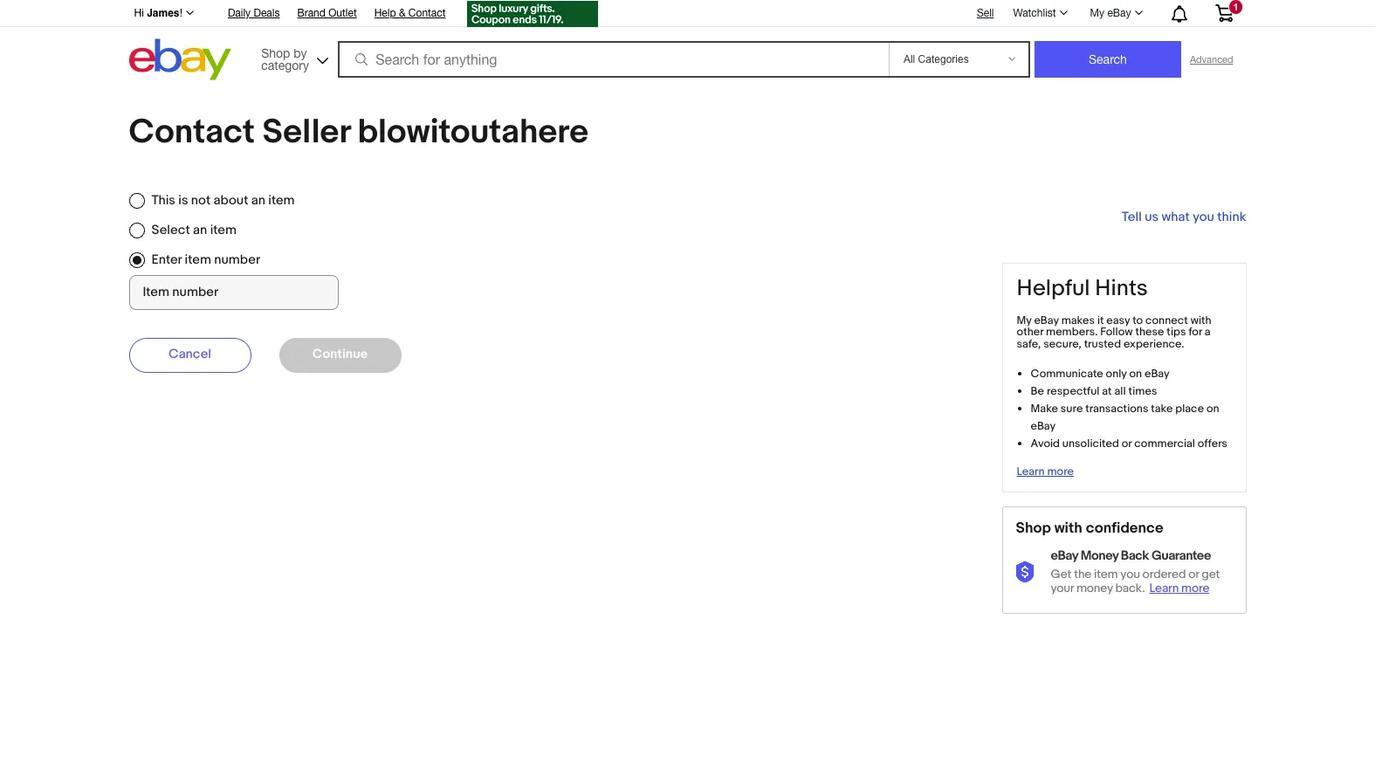 Task type: vqa. For each thing, say whether or not it's contained in the screenshot.
for
yes



Task type: locate. For each thing, give the bounding box(es) containing it.
contact seller blowitoutahere
[[129, 112, 589, 153]]

0 horizontal spatial my
[[1017, 313, 1032, 327]]

hi
[[134, 7, 144, 19]]

1 horizontal spatial learn more link
[[1150, 581, 1214, 596]]

learn down avoid
[[1017, 465, 1045, 479]]

respectful
[[1047, 384, 1100, 398]]

is
[[178, 192, 188, 209]]

for
[[1189, 325, 1202, 339]]

0 vertical spatial shop
[[261, 46, 290, 60]]

1 horizontal spatial with
[[1191, 313, 1212, 327]]

shop
[[261, 46, 290, 60], [1016, 519, 1051, 537]]

more down avoid
[[1047, 465, 1074, 479]]

an right the select
[[193, 222, 207, 238]]

or right unsolicited
[[1122, 437, 1132, 451]]

1 vertical spatial you
[[1121, 567, 1140, 582]]

helpful
[[1017, 275, 1090, 302]]

with inside my ebay makes it easy to connect with other members. follow these tips for a safe, secure, trusted experience.
[[1191, 313, 1212, 327]]

shop left by
[[261, 46, 290, 60]]

blowitoutahere
[[358, 112, 589, 153]]

with up money
[[1055, 519, 1083, 537]]

None submit
[[1035, 41, 1182, 78]]

ebay up the get
[[1051, 548, 1078, 564]]

get
[[1051, 567, 1072, 582]]

my
[[1090, 7, 1105, 19], [1017, 313, 1032, 327]]

1 horizontal spatial my
[[1090, 7, 1105, 19]]

1 vertical spatial shop
[[1016, 519, 1051, 537]]

transactions
[[1086, 402, 1149, 416]]

number
[[214, 251, 260, 268]]

experience.
[[1124, 337, 1185, 351]]

watchlist
[[1013, 7, 1056, 19]]

0 vertical spatial on
[[1130, 367, 1142, 381]]

learn more link down avoid
[[1017, 465, 1074, 479]]

0 horizontal spatial with
[[1055, 519, 1083, 537]]

offers
[[1198, 437, 1228, 451]]

learn more
[[1017, 465, 1074, 479], [1150, 581, 1210, 596]]

1 horizontal spatial learn
[[1150, 581, 1179, 596]]

times
[[1129, 384, 1157, 398]]

an right about
[[251, 192, 265, 209]]

with
[[1191, 313, 1212, 327], [1055, 519, 1083, 537]]

1 horizontal spatial contact
[[409, 7, 446, 19]]

james
[[147, 7, 180, 19]]

a
[[1205, 325, 1211, 339]]

or left get
[[1189, 567, 1199, 582]]

0 vertical spatial more
[[1047, 465, 1074, 479]]

tell us what you think link
[[1122, 209, 1247, 225]]

1 vertical spatial learn more link
[[1150, 581, 1214, 596]]

0 vertical spatial my
[[1090, 7, 1105, 19]]

item
[[268, 192, 295, 209], [210, 222, 237, 238], [185, 251, 211, 268], [1094, 567, 1118, 582]]

contact right the & at the top left of page
[[409, 7, 446, 19]]

ebay money back guarantee
[[1051, 548, 1211, 564]]

my right watchlist link
[[1090, 7, 1105, 19]]

on up times
[[1130, 367, 1142, 381]]

0 horizontal spatial an
[[193, 222, 207, 238]]

learn more down guarantee
[[1150, 581, 1210, 596]]

cancel
[[169, 345, 211, 362]]

ebay right watchlist link
[[1108, 7, 1131, 19]]

1 vertical spatial my
[[1017, 313, 1032, 327]]

1 vertical spatial or
[[1189, 567, 1199, 582]]

1 vertical spatial contact
[[129, 112, 255, 153]]

learn right back.
[[1150, 581, 1179, 596]]

1 horizontal spatial shop
[[1016, 519, 1051, 537]]

learn more link down guarantee
[[1150, 581, 1214, 596]]

cancel link
[[129, 338, 251, 373]]

on right place
[[1207, 402, 1220, 416]]

advanced link
[[1182, 42, 1242, 77]]

shop up with details__icon
[[1016, 519, 1051, 537]]

shop inside shop by category
[[261, 46, 290, 60]]

or
[[1122, 437, 1132, 451], [1189, 567, 1199, 582]]

your
[[1051, 581, 1074, 596]]

you inside get the item you ordered or get your money back.
[[1121, 567, 1140, 582]]

an
[[251, 192, 265, 209], [193, 222, 207, 238]]

1 link
[[1205, 0, 1244, 25]]

1 vertical spatial more
[[1182, 581, 1210, 596]]

ebay
[[1108, 7, 1131, 19], [1034, 313, 1059, 327], [1145, 367, 1170, 381], [1031, 419, 1056, 433], [1051, 548, 1078, 564]]

shop by category banner
[[124, 0, 1247, 85]]

contact up is at the left of the page
[[129, 112, 255, 153]]

be
[[1031, 384, 1045, 398]]

this is not about an item
[[152, 192, 295, 209]]

more down guarantee
[[1182, 581, 1210, 596]]

item down money
[[1094, 567, 1118, 582]]

ebay inside account navigation
[[1108, 7, 1131, 19]]

my ebay
[[1090, 7, 1131, 19]]

0 horizontal spatial learn more link
[[1017, 465, 1074, 479]]

with right tips
[[1191, 313, 1212, 327]]

you
[[1193, 209, 1215, 225], [1121, 567, 1140, 582]]

you down ebay money back guarantee
[[1121, 567, 1140, 582]]

0 horizontal spatial shop
[[261, 46, 290, 60]]

None text field
[[129, 275, 338, 310]]

contact
[[409, 7, 446, 19], [129, 112, 255, 153]]

contact inside account navigation
[[409, 7, 446, 19]]

my inside my ebay makes it easy to connect with other members. follow these tips for a safe, secure, trusted experience.
[[1017, 313, 1032, 327]]

ebay inside my ebay makes it easy to connect with other members. follow these tips for a safe, secure, trusted experience.
[[1034, 313, 1059, 327]]

0 horizontal spatial or
[[1122, 437, 1132, 451]]

not
[[191, 192, 211, 209]]

1 horizontal spatial or
[[1189, 567, 1199, 582]]

0 horizontal spatial contact
[[129, 112, 255, 153]]

0 vertical spatial or
[[1122, 437, 1132, 451]]

ebay down make
[[1031, 419, 1056, 433]]

1
[[1233, 2, 1239, 12]]

you right what
[[1193, 209, 1215, 225]]

1 vertical spatial with
[[1055, 519, 1083, 537]]

brand outlet
[[297, 7, 357, 19]]

my up safe,
[[1017, 313, 1032, 327]]

learn more down avoid
[[1017, 465, 1074, 479]]

or inside get the item you ordered or get your money back.
[[1189, 567, 1199, 582]]

safe,
[[1017, 337, 1041, 351]]

none submit inside shop by category banner
[[1035, 41, 1182, 78]]

sell link
[[969, 7, 1002, 19]]

1 horizontal spatial more
[[1182, 581, 1210, 596]]

make
[[1031, 402, 1058, 416]]

1 horizontal spatial you
[[1193, 209, 1215, 225]]

0 vertical spatial with
[[1191, 313, 1212, 327]]

my inside account navigation
[[1090, 7, 1105, 19]]

more
[[1047, 465, 1074, 479], [1182, 581, 1210, 596]]

select
[[152, 222, 190, 238]]

1 vertical spatial on
[[1207, 402, 1220, 416]]

1 horizontal spatial an
[[251, 192, 265, 209]]

tips
[[1167, 325, 1186, 339]]

brand
[[297, 7, 326, 19]]

ebay up secure,
[[1034, 313, 1059, 327]]

guarantee
[[1152, 548, 1211, 564]]

1 vertical spatial learn more
[[1150, 581, 1210, 596]]

category
[[261, 58, 309, 72]]

learn more link
[[1017, 465, 1074, 479], [1150, 581, 1214, 596]]

item down select an item
[[185, 251, 211, 268]]

sure
[[1061, 402, 1083, 416]]

0 horizontal spatial you
[[1121, 567, 1140, 582]]

brand outlet link
[[297, 4, 357, 24]]

ordered
[[1143, 567, 1186, 582]]

tell us what you think
[[1122, 209, 1247, 225]]

1 horizontal spatial on
[[1207, 402, 1220, 416]]

0 horizontal spatial learn more
[[1017, 465, 1074, 479]]

continue link
[[279, 338, 401, 373]]

&
[[399, 7, 406, 19]]

0 vertical spatial contact
[[409, 7, 446, 19]]

0 vertical spatial you
[[1193, 209, 1215, 225]]

on
[[1130, 367, 1142, 381], [1207, 402, 1220, 416]]

0 vertical spatial learn
[[1017, 465, 1045, 479]]

1 horizontal spatial learn more
[[1150, 581, 1210, 596]]

help & contact link
[[374, 4, 446, 24]]

0 vertical spatial learn more link
[[1017, 465, 1074, 479]]



Task type: describe. For each thing, give the bounding box(es) containing it.
us
[[1145, 209, 1159, 225]]

with details__icon image
[[1016, 561, 1037, 582]]

daily deals link
[[228, 4, 280, 24]]

follow
[[1101, 325, 1133, 339]]

deals
[[254, 7, 280, 19]]

0 vertical spatial an
[[251, 192, 265, 209]]

hints
[[1095, 275, 1148, 302]]

money
[[1081, 548, 1119, 564]]

sell
[[977, 7, 994, 19]]

unsolicited
[[1063, 437, 1120, 451]]

item down this is not about an item
[[210, 222, 237, 238]]

help
[[374, 7, 396, 19]]

money
[[1077, 581, 1113, 596]]

0 horizontal spatial more
[[1047, 465, 1074, 479]]

take
[[1151, 402, 1173, 416]]

helpful hints
[[1017, 275, 1148, 302]]

what
[[1162, 209, 1190, 225]]

1 vertical spatial an
[[193, 222, 207, 238]]

!
[[180, 7, 182, 19]]

connect
[[1146, 313, 1188, 327]]

secure,
[[1044, 337, 1082, 351]]

item inside get the item you ordered or get your money back.
[[1094, 567, 1118, 582]]

account navigation
[[124, 0, 1247, 30]]

shop by category
[[261, 46, 309, 72]]

continue
[[312, 345, 368, 362]]

trusted
[[1084, 337, 1121, 351]]

avoid
[[1031, 437, 1060, 451]]

get the coupon image
[[467, 1, 598, 27]]

these
[[1136, 325, 1165, 339]]

back.
[[1116, 581, 1145, 596]]

about
[[214, 192, 248, 209]]

all
[[1115, 384, 1126, 398]]

get the item you ordered or get your money back.
[[1051, 567, 1220, 596]]

back
[[1121, 548, 1149, 564]]

my for my ebay
[[1090, 7, 1105, 19]]

easy
[[1107, 313, 1130, 327]]

communicate only on ebay be respectful at all times make sure transactions take place on ebay avoid unsolicited or commercial offers
[[1031, 367, 1228, 451]]

or inside communicate only on ebay be respectful at all times make sure transactions take place on ebay avoid unsolicited or commercial offers
[[1122, 437, 1132, 451]]

shop by category button
[[253, 39, 332, 76]]

place
[[1176, 402, 1204, 416]]

Search for anything text field
[[341, 43, 885, 76]]

0 horizontal spatial learn
[[1017, 465, 1045, 479]]

makes
[[1062, 313, 1095, 327]]

0 vertical spatial learn more
[[1017, 465, 1074, 479]]

my for my ebay makes it easy to connect with other members. follow these tips for a safe, secure, trusted experience.
[[1017, 313, 1032, 327]]

my ebay link
[[1081, 3, 1151, 24]]

enter
[[152, 251, 182, 268]]

item right about
[[268, 192, 295, 209]]

to
[[1133, 313, 1143, 327]]

get
[[1202, 567, 1220, 582]]

members.
[[1046, 325, 1098, 339]]

it
[[1098, 313, 1104, 327]]

other
[[1017, 325, 1044, 339]]

at
[[1102, 384, 1112, 398]]

shop with confidence
[[1016, 519, 1164, 537]]

hi james !
[[134, 7, 182, 19]]

watchlist link
[[1004, 3, 1076, 24]]

my ebay makes it easy to connect with other members. follow these tips for a safe, secure, trusted experience.
[[1017, 313, 1212, 351]]

1 vertical spatial learn
[[1150, 581, 1179, 596]]

shop for shop by category
[[261, 46, 290, 60]]

select an item
[[152, 222, 237, 238]]

advanced
[[1190, 54, 1234, 65]]

0 horizontal spatial on
[[1130, 367, 1142, 381]]

you for think
[[1193, 209, 1215, 225]]

help & contact
[[374, 7, 446, 19]]

confidence
[[1086, 519, 1164, 537]]

daily
[[228, 7, 251, 19]]

ebay up times
[[1145, 367, 1170, 381]]

think
[[1218, 209, 1247, 225]]

by
[[294, 46, 307, 60]]

this
[[152, 192, 175, 209]]

tell
[[1122, 209, 1142, 225]]

you for ordered
[[1121, 567, 1140, 582]]

the
[[1074, 567, 1092, 582]]

seller
[[262, 112, 350, 153]]

daily deals
[[228, 7, 280, 19]]

shop for shop with confidence
[[1016, 519, 1051, 537]]

enter item number
[[152, 251, 260, 268]]

commercial
[[1135, 437, 1195, 451]]

outlet
[[329, 7, 357, 19]]

communicate
[[1031, 367, 1104, 381]]



